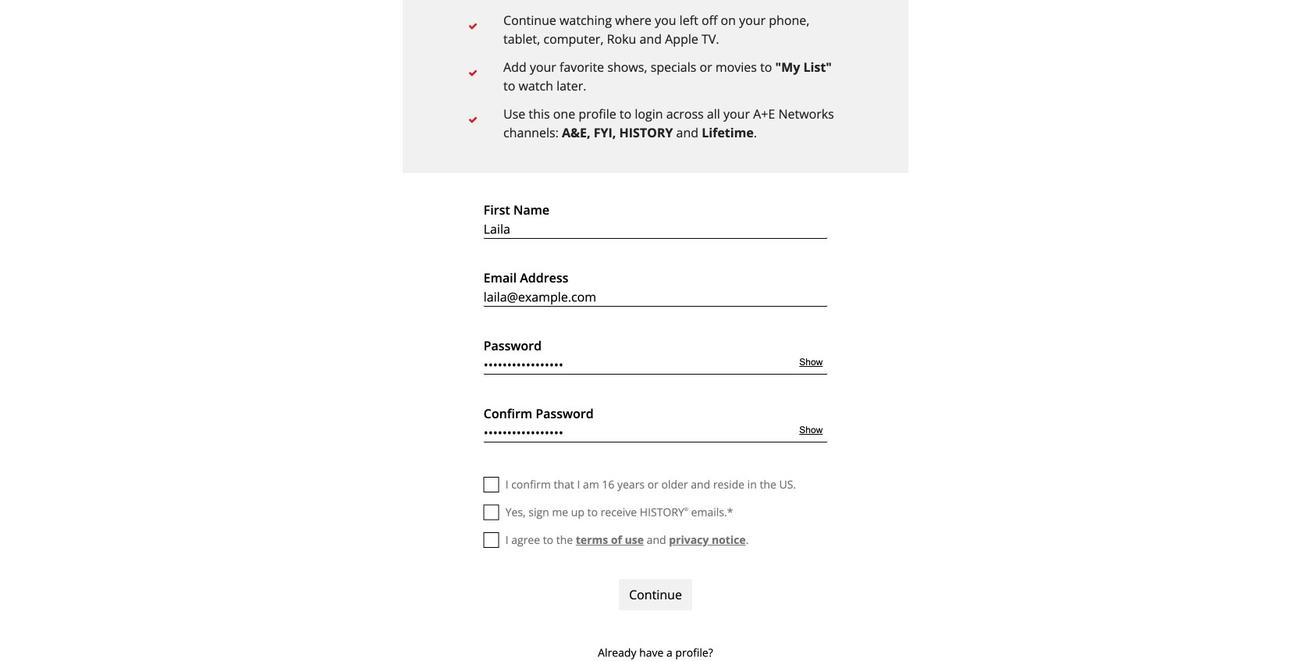 Task type: vqa. For each thing, say whether or not it's contained in the screenshot.
first check mark icon ELEMENT's check mark icon
yes



Task type: locate. For each thing, give the bounding box(es) containing it.
1 check mark icon element from the top
[[468, 56, 843, 95]]

None checkbox
[[484, 477, 828, 493], [484, 505, 828, 520], [484, 505, 499, 520], [484, 477, 828, 493], [484, 505, 828, 520], [484, 505, 499, 520]]

1 vertical spatial check mark image
[[468, 112, 478, 130]]

check mark image for 1st check mark icon element from the top
[[468, 65, 478, 84]]

I agree to the terms of use and privacy notice. You must accept the terms of use and privacy notice. checkbox
[[484, 533, 499, 548]]

2 check mark image from the top
[[468, 112, 478, 130]]

0 vertical spatial check mark icon element
[[468, 56, 843, 95]]

none checkbox the i agree to the terms of use and privacy notice. you must accept the terms of use and privacy notice.
[[484, 533, 828, 548]]

confirm password password field
[[484, 407, 828, 443]]

email email field
[[484, 272, 828, 307]]

0 vertical spatial check mark image
[[468, 65, 478, 84]]

check mark icon element
[[468, 56, 843, 95], [468, 103, 843, 142]]

check mark image
[[468, 65, 478, 84], [468, 112, 478, 130]]

2 check mark icon element from the top
[[468, 103, 843, 142]]

None checkbox
[[484, 477, 499, 493], [484, 533, 828, 548], [484, 477, 499, 493]]

1 vertical spatial check mark icon element
[[468, 103, 843, 142]]

1 check mark image from the top
[[468, 65, 478, 84]]



Task type: describe. For each thing, give the bounding box(es) containing it.
password password field
[[484, 340, 828, 375]]

check mark image
[[468, 18, 478, 37]]

firstname text field
[[484, 204, 828, 239]]

check mark image for 1st check mark icon element from the bottom
[[468, 112, 478, 130]]



